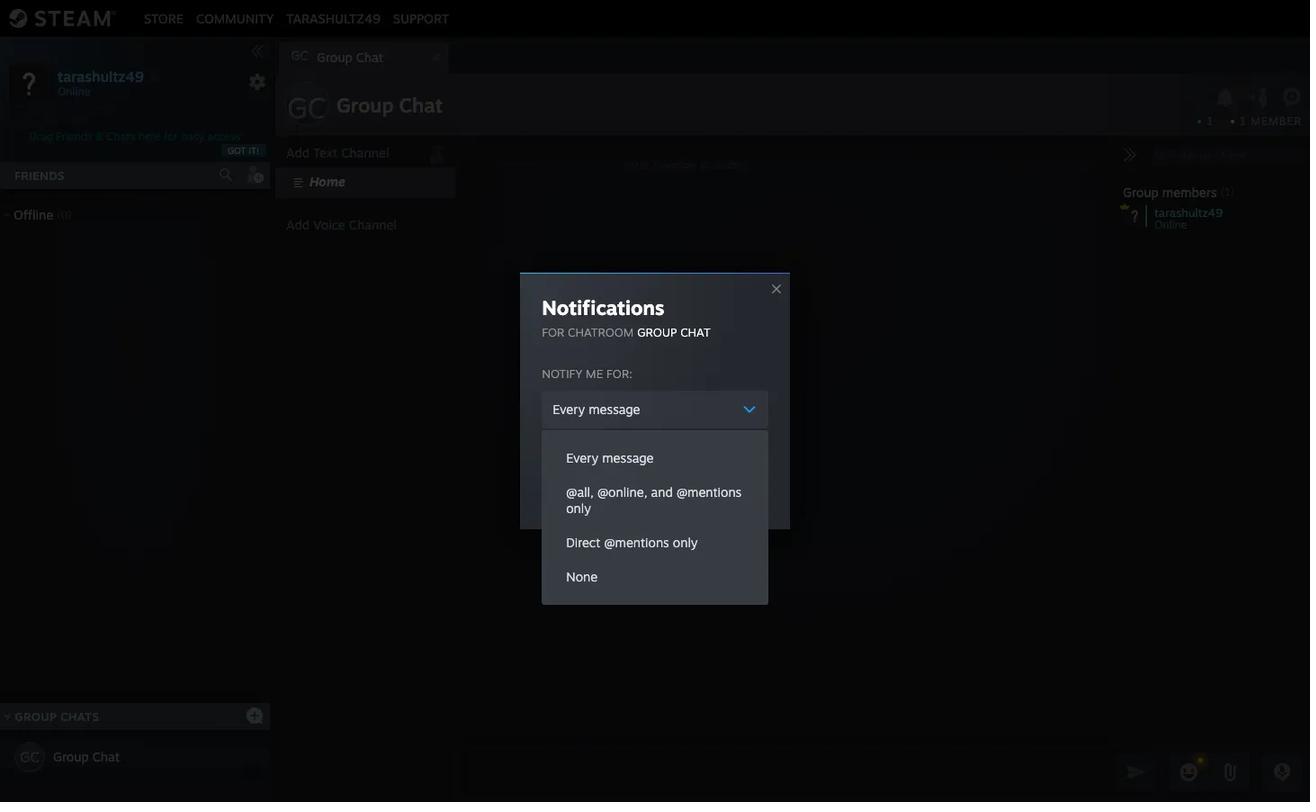 Task type: describe. For each thing, give the bounding box(es) containing it.
community link
[[190, 10, 280, 26]]

friday, november 17, 2023
[[623, 159, 738, 170]]

invite a friend to this group chat image
[[1249, 86, 1272, 109]]

chat inside notifications for chatroom group chat
[[681, 325, 711, 339]]

drag
[[29, 130, 53, 143]]

online
[[1155, 218, 1188, 231]]

me
[[586, 366, 603, 381]]

direct @mentions only
[[566, 535, 698, 550]]

community
[[196, 10, 274, 26]]

close
[[640, 483, 671, 499]]

for inside notifications for chatroom group chat
[[542, 325, 565, 339]]

0 horizontal spatial @mentions
[[604, 535, 670, 550]]

tarashultz49 online
[[1155, 205, 1224, 231]]

add a friend image
[[245, 165, 265, 185]]

edit more notification types in settings
[[542, 458, 769, 474]]

group members
[[1124, 185, 1218, 200]]

notifications
[[542, 295, 665, 320]]

store link
[[138, 10, 190, 26]]

members
[[1163, 185, 1218, 200]]

add text channel
[[286, 145, 389, 160]]

home
[[310, 174, 346, 189]]

edit
[[542, 458, 565, 474]]

@mentions inside @all, @online, and @mentions only
[[677, 484, 742, 500]]

1 vertical spatial tarashultz49
[[58, 67, 144, 85]]

notify me for:
[[542, 366, 633, 381]]

0 vertical spatial every message
[[553, 402, 641, 417]]

channel for add voice channel
[[349, 217, 397, 232]]

add voice channel
[[286, 217, 397, 232]]

search my friends list image
[[218, 167, 234, 183]]

1 horizontal spatial only
[[673, 535, 698, 550]]

manage notification settings image
[[1215, 87, 1238, 107]]

0 vertical spatial friends
[[56, 130, 93, 143]]

for:
[[607, 366, 633, 381]]

notification
[[602, 458, 668, 474]]

support
[[393, 10, 449, 26]]

@all, @online, and @mentions only
[[566, 484, 742, 516]]

manage group chat settings image
[[1283, 87, 1306, 110]]

group inside notifications for chatroom group chat
[[638, 325, 677, 339]]

unpin channel list image
[[425, 140, 448, 164]]

tarashultz49 link
[[280, 10, 387, 26]]

1 for 1 member
[[1241, 114, 1248, 128]]

1 vertical spatial gc
[[287, 90, 327, 126]]

and
[[651, 484, 673, 500]]

gc inside the gc group chat
[[291, 48, 308, 63]]

november
[[653, 159, 697, 170]]

add for add voice channel
[[286, 217, 310, 232]]

voice
[[313, 217, 346, 232]]

chatroom
[[568, 325, 634, 339]]

Filter by Name text field
[[1149, 144, 1304, 167]]

chat inside the gc group chat
[[356, 50, 384, 65]]

store
[[144, 10, 184, 26]]

&
[[96, 130, 104, 143]]

channel for add text channel
[[341, 145, 389, 160]]

0 vertical spatial every
[[553, 402, 585, 417]]



Task type: locate. For each thing, give the bounding box(es) containing it.
1 for 1
[[1208, 114, 1214, 128]]

0 vertical spatial for
[[164, 130, 178, 143]]

access
[[208, 130, 241, 143]]

2 horizontal spatial tarashultz49
[[1155, 205, 1224, 220]]

add for add text channel
[[286, 145, 310, 160]]

here
[[138, 130, 161, 143]]

only down @all, @online, and @mentions only
[[673, 535, 698, 550]]

1 1 from the left
[[1208, 114, 1214, 128]]

easy
[[181, 130, 204, 143]]

message
[[589, 402, 641, 417], [603, 450, 654, 465]]

1
[[1208, 114, 1214, 128], [1241, 114, 1248, 128]]

1 vertical spatial for
[[542, 325, 565, 339]]

for up notify
[[542, 325, 565, 339]]

create a group chat image
[[246, 706, 264, 724]]

notifications for chatroom group chat
[[542, 295, 711, 339]]

17,
[[700, 159, 712, 170]]

chats right collapse chats list icon on the bottom left of page
[[60, 709, 99, 724]]

friends left the &
[[56, 130, 93, 143]]

tarashultz49 up the gc group chat
[[287, 10, 381, 26]]

0 vertical spatial group chat
[[337, 93, 443, 117]]

tarashultz49 down "members"
[[1155, 205, 1224, 220]]

group chats
[[15, 709, 99, 724]]

close this tab image
[[428, 52, 446, 63]]

1 vertical spatial friends
[[14, 168, 65, 183]]

1 horizontal spatial group chat
[[337, 93, 443, 117]]

1 horizontal spatial tarashultz49
[[287, 10, 381, 26]]

only down @all,
[[566, 501, 591, 516]]

1 up filter by name text box
[[1208, 114, 1214, 128]]

@online,
[[598, 484, 648, 500]]

1 add from the top
[[286, 145, 310, 160]]

chats
[[107, 130, 135, 143], [60, 709, 99, 724]]

1 vertical spatial message
[[603, 450, 654, 465]]

tarashultz49
[[287, 10, 381, 26], [58, 67, 144, 85], [1155, 205, 1224, 220]]

@mentions down the in
[[677, 484, 742, 500]]

group
[[317, 50, 353, 65], [337, 93, 394, 117], [1124, 185, 1159, 200], [638, 325, 677, 339], [15, 709, 57, 724], [53, 749, 89, 764]]

add left text
[[286, 145, 310, 160]]

collapse member list image
[[1124, 148, 1138, 162]]

friends
[[56, 130, 93, 143], [14, 168, 65, 183]]

0 horizontal spatial chats
[[60, 709, 99, 724]]

1 horizontal spatial for
[[542, 325, 565, 339]]

gc group chat
[[291, 48, 384, 65]]

add
[[286, 145, 310, 160], [286, 217, 310, 232]]

0 horizontal spatial only
[[566, 501, 591, 516]]

more
[[568, 458, 598, 474]]

close button
[[542, 477, 769, 506]]

friday,
[[623, 159, 651, 170]]

message up @online,
[[603, 450, 654, 465]]

channel right voice
[[349, 217, 397, 232]]

2023
[[715, 159, 738, 170]]

none
[[566, 569, 598, 584]]

1 horizontal spatial @mentions
[[677, 484, 742, 500]]

only inside @all, @online, and @mentions only
[[566, 501, 591, 516]]

chat
[[356, 50, 384, 65], [399, 93, 443, 117], [681, 325, 711, 339], [92, 749, 120, 764]]

1 member
[[1241, 114, 1303, 128]]

0 vertical spatial channel
[[341, 145, 389, 160]]

group inside the gc group chat
[[317, 50, 353, 65]]

for right here
[[164, 130, 178, 143]]

in
[[707, 458, 718, 474]]

every
[[553, 402, 585, 417], [566, 450, 599, 465]]

message down for: at the top
[[589, 402, 641, 417]]

add left voice
[[286, 217, 310, 232]]

drag friends & chats here for easy access
[[29, 130, 241, 143]]

every message
[[553, 402, 641, 417], [566, 450, 654, 465]]

0 vertical spatial add
[[286, 145, 310, 160]]

1 vertical spatial only
[[673, 535, 698, 550]]

gc down tarashultz49 link
[[291, 48, 308, 63]]

@mentions
[[677, 484, 742, 500], [604, 535, 670, 550]]

group chat
[[337, 93, 443, 117], [53, 749, 120, 764]]

chats right the &
[[107, 130, 135, 143]]

direct
[[566, 535, 601, 550]]

1 vertical spatial group chat
[[53, 749, 120, 764]]

0 horizontal spatial 1
[[1208, 114, 1214, 128]]

None text field
[[461, 750, 1113, 795]]

manage friends list settings image
[[248, 73, 266, 91]]

2 vertical spatial gc
[[20, 748, 40, 766]]

every message down me
[[553, 402, 641, 417]]

1 vertical spatial chats
[[60, 709, 99, 724]]

support link
[[387, 10, 456, 26]]

tarashultz49 up the &
[[58, 67, 144, 85]]

1 vertical spatial every message
[[566, 450, 654, 465]]

offline
[[14, 207, 53, 222]]

gc
[[291, 48, 308, 63], [287, 90, 327, 126], [20, 748, 40, 766]]

0 horizontal spatial for
[[164, 130, 178, 143]]

every right the edit on the left of the page
[[566, 450, 599, 465]]

@all,
[[566, 484, 594, 500]]

member
[[1252, 114, 1303, 128]]

0 vertical spatial gc
[[291, 48, 308, 63]]

every down notify
[[553, 402, 585, 417]]

notify
[[542, 366, 583, 381]]

1 vertical spatial @mentions
[[604, 535, 670, 550]]

friends down drag
[[14, 168, 65, 183]]

channel
[[341, 145, 389, 160], [349, 217, 397, 232]]

0 vertical spatial message
[[589, 402, 641, 417]]

2 vertical spatial tarashultz49
[[1155, 205, 1224, 220]]

0 vertical spatial @mentions
[[677, 484, 742, 500]]

only
[[566, 501, 591, 516], [673, 535, 698, 550]]

1 vertical spatial add
[[286, 217, 310, 232]]

for
[[164, 130, 178, 143], [542, 325, 565, 339]]

every message up @online,
[[566, 450, 654, 465]]

gc down collapse chats list icon on the bottom left of page
[[20, 748, 40, 766]]

1 vertical spatial channel
[[349, 217, 397, 232]]

group chat down group chats
[[53, 749, 120, 764]]

1 horizontal spatial chats
[[107, 130, 135, 143]]

types
[[672, 458, 704, 474]]

submit image
[[1125, 760, 1149, 784]]

collapse chats list image
[[0, 713, 21, 720]]

settings
[[721, 458, 769, 474]]

2 1 from the left
[[1241, 114, 1248, 128]]

1 vertical spatial every
[[566, 450, 599, 465]]

@mentions down @all, @online, and @mentions only
[[604, 535, 670, 550]]

0 vertical spatial only
[[566, 501, 591, 516]]

2 add from the top
[[286, 217, 310, 232]]

0 vertical spatial tarashultz49
[[287, 10, 381, 26]]

1 horizontal spatial 1
[[1241, 114, 1248, 128]]

group chat down close this tab image at left
[[337, 93, 443, 117]]

text
[[313, 145, 338, 160]]

0 horizontal spatial tarashultz49
[[58, 67, 144, 85]]

send special image
[[1220, 762, 1242, 783]]

channel right text
[[341, 145, 389, 160]]

1 left member
[[1241, 114, 1248, 128]]

0 horizontal spatial group chat
[[53, 749, 120, 764]]

0 vertical spatial chats
[[107, 130, 135, 143]]

gc up text
[[287, 90, 327, 126]]



Task type: vqa. For each thing, say whether or not it's contained in the screenshot.
Friend
no



